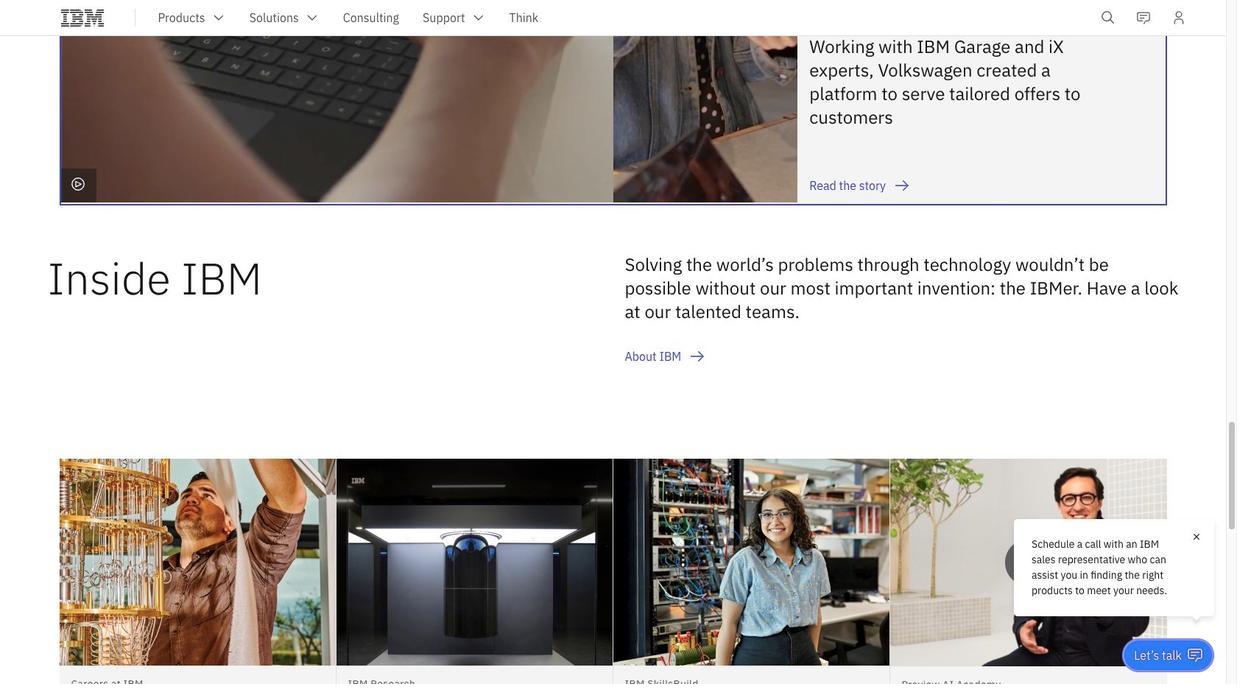 Task type: locate. For each thing, give the bounding box(es) containing it.
let's talk element
[[1134, 647, 1182, 664]]



Task type: vqa. For each thing, say whether or not it's contained in the screenshot.
Close 'icon'
yes



Task type: describe. For each thing, give the bounding box(es) containing it.
close image
[[1191, 531, 1203, 543]]



